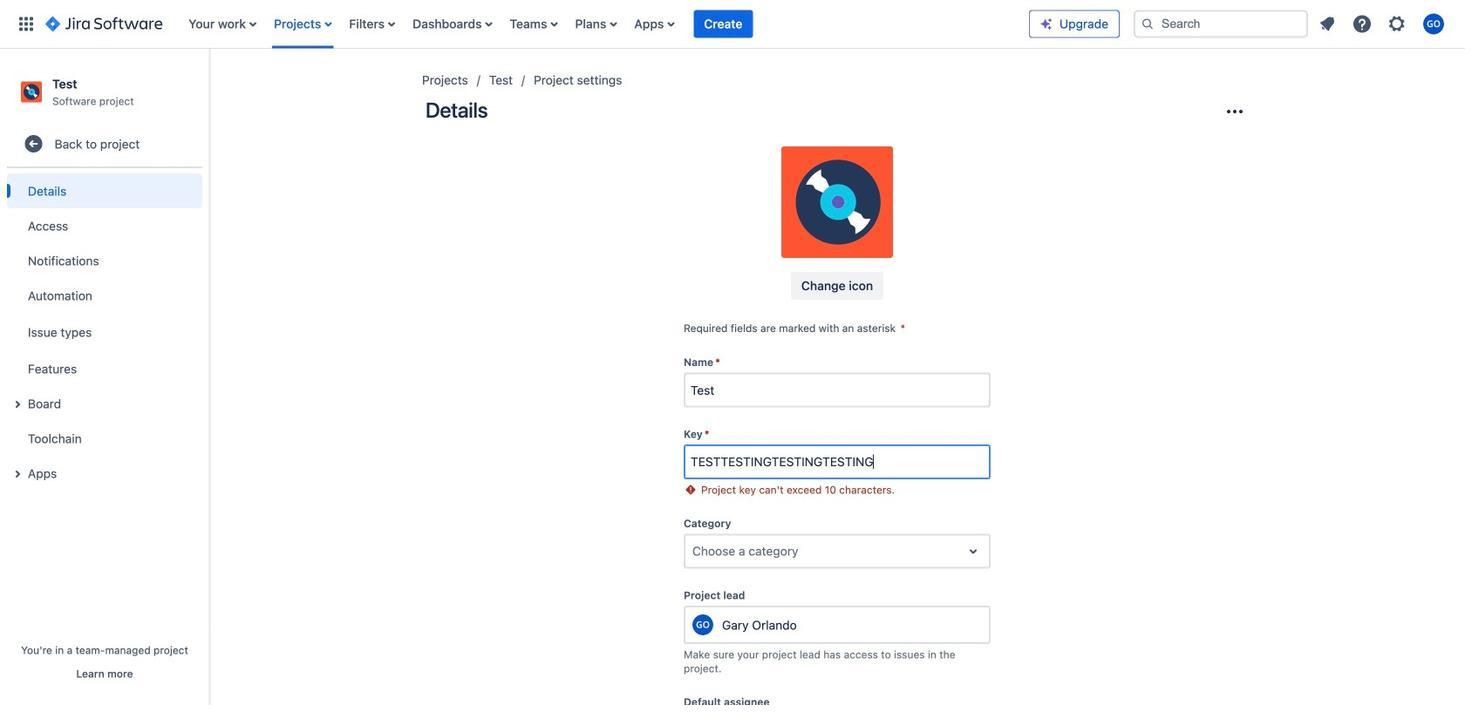Task type: locate. For each thing, give the bounding box(es) containing it.
help image
[[1352, 14, 1373, 34]]

sidebar navigation image
[[190, 70, 229, 105]]

primary element
[[10, 0, 1030, 48]]

banner
[[0, 0, 1466, 49]]

sidebar element
[[0, 49, 209, 706]]

None search field
[[1134, 10, 1309, 38]]

notifications image
[[1317, 14, 1338, 34]]

None field
[[686, 375, 989, 406], [686, 447, 989, 478], [686, 375, 989, 406], [686, 447, 989, 478]]

your profile and settings image
[[1424, 14, 1445, 34]]

0 horizontal spatial list
[[180, 0, 1030, 48]]

group
[[7, 169, 202, 497]]

list item
[[694, 0, 753, 48]]

jira software image
[[45, 14, 163, 34], [45, 14, 163, 34]]

expand image
[[7, 464, 28, 485]]

more image
[[1225, 101, 1246, 122]]

list
[[180, 0, 1030, 48], [1312, 8, 1455, 40]]

appswitcher icon image
[[16, 14, 37, 34]]

None text field
[[693, 543, 696, 561]]



Task type: describe. For each thing, give the bounding box(es) containing it.
error image
[[684, 483, 698, 497]]

search image
[[1141, 17, 1155, 31]]

1 horizontal spatial list
[[1312, 8, 1455, 40]]

project avatar image
[[782, 147, 893, 258]]

open image
[[963, 541, 984, 562]]

expand image
[[7, 395, 28, 415]]

settings image
[[1387, 14, 1408, 34]]

group inside the sidebar element
[[7, 169, 202, 497]]

Search field
[[1134, 10, 1309, 38]]



Task type: vqa. For each thing, say whether or not it's contained in the screenshot.
group on the left of page in Sidebar element
yes



